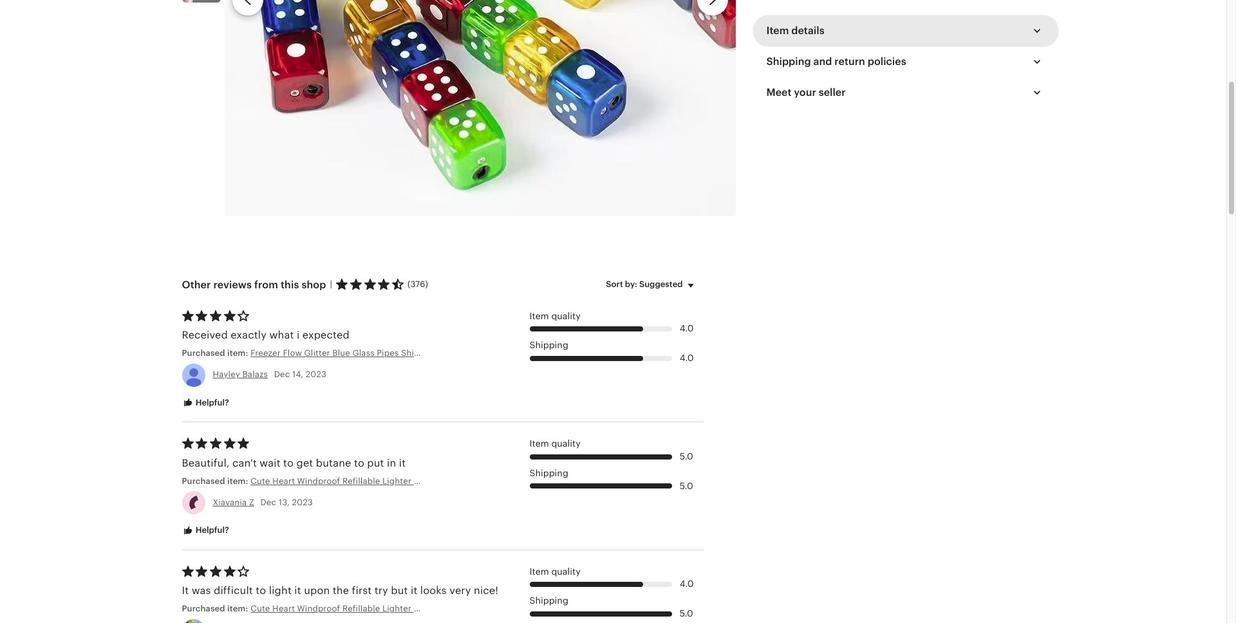 Task type: describe. For each thing, give the bounding box(es) containing it.
xiavania z link
[[213, 498, 254, 508]]

purchased for beautiful,
[[182, 477, 225, 486]]

purchased for received
[[182, 349, 225, 358]]

quality for it was difficult to light it upon the first try but it looks very nice!
[[552, 567, 581, 577]]

item details
[[767, 25, 825, 37]]

item inside dropdown button
[[767, 25, 789, 37]]

other
[[182, 279, 211, 291]]

item: for can't
[[227, 477, 248, 486]]

and
[[814, 55, 832, 68]]

i
[[297, 329, 300, 341]]

2 horizontal spatial to
[[354, 457, 365, 469]]

received exactly what i expected
[[182, 329, 350, 341]]

purchased item: for was
[[182, 604, 251, 614]]

the
[[333, 585, 349, 597]]

reviews
[[213, 279, 252, 291]]

z
[[249, 498, 254, 508]]

very
[[450, 585, 471, 597]]

return
[[835, 55, 866, 68]]

seller
[[819, 86, 846, 99]]

purchased item: for can't
[[182, 477, 251, 486]]

1 horizontal spatial it
[[399, 457, 406, 469]]

2 horizontal spatial it
[[411, 585, 418, 597]]

sort
[[606, 280, 623, 289]]

item for it was difficult to light it upon the first try but it looks very nice!
[[530, 567, 549, 577]]

hayley
[[213, 370, 240, 380]]

5.0 for it was difficult to light it upon the first try but it looks very nice!
[[680, 609, 693, 619]]

looks
[[420, 585, 447, 597]]

quality for beautiful, can't wait to get butane to put in it
[[552, 439, 581, 449]]

hayley balazs dec 14, 2023
[[213, 370, 327, 380]]

shipping for received exactly what i expected
[[530, 340, 569, 350]]

helpful? for received
[[194, 398, 229, 407]]

sort by: suggested
[[606, 280, 683, 289]]

item: for was
[[227, 604, 248, 614]]

by:
[[625, 280, 638, 289]]

this
[[281, 279, 299, 291]]

balazs
[[242, 370, 268, 380]]

butane
[[316, 457, 351, 469]]

purchased for it
[[182, 604, 225, 614]]

get
[[297, 457, 313, 469]]

upon
[[304, 585, 330, 597]]

xiavania
[[213, 498, 247, 508]]

policies
[[868, 55, 907, 68]]

to for it
[[256, 585, 266, 597]]

meet your seller
[[767, 86, 846, 99]]

meet
[[767, 86, 792, 99]]

try
[[375, 585, 388, 597]]

from
[[254, 279, 278, 291]]

but
[[391, 585, 408, 597]]

suggested
[[640, 280, 683, 289]]

first
[[352, 585, 372, 597]]

dec for what
[[274, 370, 290, 380]]

received
[[182, 329, 228, 341]]

can't
[[233, 457, 257, 469]]

item details button
[[755, 16, 1057, 46]]

item quality for it was difficult to light it upon the first try but it looks very nice!
[[530, 567, 581, 577]]

hayley balazs link
[[213, 370, 268, 380]]



Task type: locate. For each thing, give the bounding box(es) containing it.
item quality for received exactly what i expected
[[530, 311, 581, 321]]

1 4.0 from the top
[[680, 324, 694, 334]]

it was difficult to light it upon the first try but it looks very nice!
[[182, 585, 499, 597]]

0 vertical spatial purchased
[[182, 349, 225, 358]]

3 5.0 from the top
[[680, 609, 693, 619]]

1 vertical spatial 4.0
[[680, 353, 694, 363]]

light
[[269, 585, 292, 597]]

quality
[[552, 311, 581, 321], [552, 439, 581, 449], [552, 567, 581, 577]]

0 horizontal spatial to
[[256, 585, 266, 597]]

to left light
[[256, 585, 266, 597]]

to left 'put'
[[354, 457, 365, 469]]

0 vertical spatial dec
[[274, 370, 290, 380]]

to
[[283, 457, 294, 469], [354, 457, 365, 469], [256, 585, 266, 597]]

dec left 13,
[[261, 498, 276, 508]]

item: down can't
[[227, 477, 248, 486]]

1 5.0 from the top
[[680, 451, 693, 462]]

2023
[[306, 370, 327, 380], [292, 498, 313, 508]]

item: for exactly
[[227, 349, 248, 358]]

purchased down received
[[182, 349, 225, 358]]

beautiful,
[[182, 457, 230, 469]]

dec left '14,'
[[274, 370, 290, 380]]

2 vertical spatial quality
[[552, 567, 581, 577]]

2 vertical spatial purchased item:
[[182, 604, 251, 614]]

purchased item: down 'beautiful,'
[[182, 477, 251, 486]]

it
[[182, 585, 189, 597]]

shiny light dice windproof refillable lighter dice lighter image 2 image
[[224, 0, 736, 216]]

purchased item: down "was"
[[182, 604, 251, 614]]

helpful? for beautiful,
[[194, 526, 229, 535]]

2023 for expected
[[306, 370, 327, 380]]

item for received exactly what i expected
[[530, 311, 549, 321]]

dec
[[274, 370, 290, 380], [261, 498, 276, 508]]

shipping and return policies button
[[755, 46, 1057, 77]]

shipping for it was difficult to light it upon the first try but it looks very nice!
[[530, 596, 569, 606]]

1 vertical spatial quality
[[552, 439, 581, 449]]

meet your seller button
[[755, 77, 1057, 108]]

item quality for beautiful, can't wait to get butane to put in it
[[530, 439, 581, 449]]

5.0 for beautiful, can't wait to get butane to put in it
[[680, 481, 693, 491]]

wait
[[260, 457, 281, 469]]

details
[[792, 25, 825, 37]]

shipping for beautiful, can't wait to get butane to put in it
[[530, 468, 569, 478]]

1 vertical spatial item:
[[227, 477, 248, 486]]

3 purchased item: from the top
[[182, 604, 251, 614]]

xiavania z dec 13, 2023
[[213, 498, 313, 508]]

shipping inside 'dropdown button'
[[767, 55, 811, 68]]

it
[[399, 457, 406, 469], [295, 585, 301, 597], [411, 585, 418, 597]]

what
[[270, 329, 294, 341]]

2 vertical spatial 4.0
[[680, 579, 694, 590]]

3 purchased from the top
[[182, 604, 225, 614]]

purchased
[[182, 349, 225, 358], [182, 477, 225, 486], [182, 604, 225, 614]]

2 vertical spatial item:
[[227, 604, 248, 614]]

helpful? button for beautiful,
[[172, 519, 239, 543]]

helpful? down xiavania on the left bottom of the page
[[194, 526, 229, 535]]

quality for received exactly what i expected
[[552, 311, 581, 321]]

your
[[794, 86, 817, 99]]

1 quality from the top
[[552, 311, 581, 321]]

it right light
[[295, 585, 301, 597]]

to left get
[[283, 457, 294, 469]]

1 vertical spatial 2023
[[292, 498, 313, 508]]

2 4.0 from the top
[[680, 353, 694, 363]]

beautiful, can't wait to get butane to put in it
[[182, 457, 406, 469]]

helpful? down hayley on the left bottom of the page
[[194, 398, 229, 407]]

nice!
[[474, 585, 499, 597]]

item:
[[227, 349, 248, 358], [227, 477, 248, 486], [227, 604, 248, 614]]

2 item: from the top
[[227, 477, 248, 486]]

13,
[[279, 498, 290, 508]]

item quality
[[530, 311, 581, 321], [530, 439, 581, 449], [530, 567, 581, 577]]

it right "in"
[[399, 457, 406, 469]]

purchased down 'beautiful,'
[[182, 477, 225, 486]]

2023 right 13,
[[292, 498, 313, 508]]

shop
[[302, 279, 326, 291]]

1 vertical spatial purchased
[[182, 477, 225, 486]]

5.0
[[680, 451, 693, 462], [680, 481, 693, 491], [680, 609, 693, 619]]

2 purchased from the top
[[182, 477, 225, 486]]

2 purchased item: from the top
[[182, 477, 251, 486]]

0 vertical spatial 2023
[[306, 370, 327, 380]]

4.0 for received exactly what i expected
[[680, 324, 694, 334]]

helpful? button down xiavania on the left bottom of the page
[[172, 519, 239, 543]]

1 vertical spatial dec
[[261, 498, 276, 508]]

sort by: suggested button
[[597, 272, 708, 299]]

helpful?
[[194, 398, 229, 407], [194, 526, 229, 535]]

0 vertical spatial purchased item:
[[182, 349, 251, 358]]

item
[[767, 25, 789, 37], [530, 311, 549, 321], [530, 439, 549, 449], [530, 567, 549, 577]]

2 vertical spatial purchased
[[182, 604, 225, 614]]

2 item quality from the top
[[530, 439, 581, 449]]

|
[[330, 280, 332, 289]]

1 helpful? from the top
[[194, 398, 229, 407]]

2 vertical spatial 5.0
[[680, 609, 693, 619]]

put
[[367, 457, 384, 469]]

dec for wait
[[261, 498, 276, 508]]

0 vertical spatial 5.0
[[680, 451, 693, 462]]

1 vertical spatial helpful?
[[194, 526, 229, 535]]

purchased item: down received
[[182, 349, 251, 358]]

1 item quality from the top
[[530, 311, 581, 321]]

1 vertical spatial helpful? button
[[172, 519, 239, 543]]

purchased down "was"
[[182, 604, 225, 614]]

0 horizontal spatial it
[[295, 585, 301, 597]]

14,
[[292, 370, 304, 380]]

1 purchased item: from the top
[[182, 349, 251, 358]]

2023 right '14,'
[[306, 370, 327, 380]]

2 helpful? from the top
[[194, 526, 229, 535]]

shipping and return policies
[[767, 55, 907, 68]]

2 vertical spatial item quality
[[530, 567, 581, 577]]

expected
[[303, 329, 350, 341]]

exactly
[[231, 329, 267, 341]]

1 item: from the top
[[227, 349, 248, 358]]

purchased item:
[[182, 349, 251, 358], [182, 477, 251, 486], [182, 604, 251, 614]]

it right but
[[411, 585, 418, 597]]

2 quality from the top
[[552, 439, 581, 449]]

0 vertical spatial helpful?
[[194, 398, 229, 407]]

0 vertical spatial helpful? button
[[172, 391, 239, 415]]

1 vertical spatial 5.0
[[680, 481, 693, 491]]

3 item quality from the top
[[530, 567, 581, 577]]

item: down difficult
[[227, 604, 248, 614]]

0 vertical spatial item:
[[227, 349, 248, 358]]

0 vertical spatial item quality
[[530, 311, 581, 321]]

helpful? button for received
[[172, 391, 239, 415]]

shipping
[[767, 55, 811, 68], [530, 340, 569, 350], [530, 468, 569, 478], [530, 596, 569, 606]]

1 horizontal spatial to
[[283, 457, 294, 469]]

helpful? button
[[172, 391, 239, 415], [172, 519, 239, 543]]

4.0
[[680, 324, 694, 334], [680, 353, 694, 363], [680, 579, 694, 590]]

2 5.0 from the top
[[680, 481, 693, 491]]

3 quality from the top
[[552, 567, 581, 577]]

3 4.0 from the top
[[680, 579, 694, 590]]

to for butane
[[283, 457, 294, 469]]

was
[[192, 585, 211, 597]]

1 purchased from the top
[[182, 349, 225, 358]]

purchased item: for exactly
[[182, 349, 251, 358]]

item for beautiful, can't wait to get butane to put in it
[[530, 439, 549, 449]]

in
[[387, 457, 396, 469]]

item: down exactly
[[227, 349, 248, 358]]

1 vertical spatial item quality
[[530, 439, 581, 449]]

2023 for get
[[292, 498, 313, 508]]

1 vertical spatial purchased item:
[[182, 477, 251, 486]]

helpful? button down hayley on the left bottom of the page
[[172, 391, 239, 415]]

0 vertical spatial quality
[[552, 311, 581, 321]]

1 helpful? button from the top
[[172, 391, 239, 415]]

0 vertical spatial 4.0
[[680, 324, 694, 334]]

other reviews from this shop |
[[182, 279, 332, 291]]

(376)
[[408, 279, 428, 289]]

2 helpful? button from the top
[[172, 519, 239, 543]]

4.0 for it was difficult to light it upon the first try but it looks very nice!
[[680, 579, 694, 590]]

3 item: from the top
[[227, 604, 248, 614]]

difficult
[[214, 585, 253, 597]]



Task type: vqa. For each thing, say whether or not it's contained in the screenshot.
the topmost of
no



